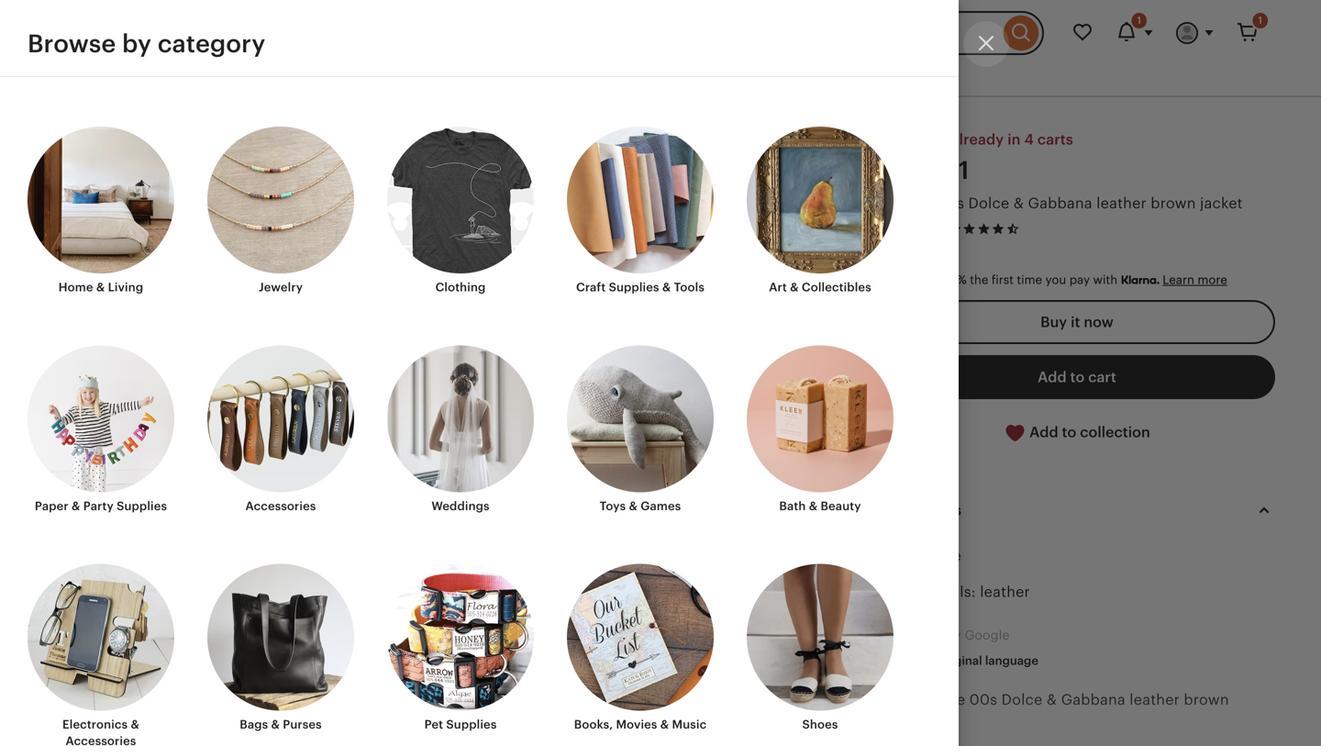 Task type: vqa. For each thing, say whether or not it's contained in the screenshot.
Jackets
yes



Task type: locate. For each thing, give the bounding box(es) containing it.
0 vertical spatial 00s
[[937, 195, 965, 211]]

0 horizontal spatial clothing link
[[387, 127, 534, 296]]

browse by category
[[28, 30, 266, 57]]

bath
[[780, 499, 806, 513]]

details
[[915, 502, 962, 519]]

peek overlay dialog
[[0, 0, 1322, 746]]

0 horizontal spatial 00s
[[937, 195, 965, 211]]

jacket inside true vintage 00s dolce & gabbana leather brown jacket
[[879, 717, 922, 733]]

0 vertical spatial vintage
[[879, 195, 933, 211]]

accessories
[[246, 499, 316, 513], [66, 734, 136, 746]]

& inside electronics & accessories
[[131, 718, 140, 731]]

1 vertical spatial supplies
[[117, 499, 167, 513]]

by right browse
[[122, 30, 152, 57]]

save
[[879, 273, 907, 287]]

women's clothing
[[628, 67, 734, 81]]

vintage inside true vintage 00s dolce & gabbana leather brown jacket
[[912, 692, 966, 708]]

jacket
[[1200, 195, 1243, 211], [879, 717, 922, 733]]

women's clothing link
[[628, 67, 734, 81]]

1 vertical spatial by
[[947, 628, 962, 642]]

jewelry link
[[207, 127, 354, 296]]

1 vertical spatial accessories
[[66, 734, 136, 746]]

menu bar
[[51, 66, 1270, 97]]

2 horizontal spatial supplies
[[609, 280, 660, 294]]

1 horizontal spatial jacket
[[1200, 195, 1243, 211]]

translated
[[879, 628, 943, 642]]

clothing link
[[560, 67, 611, 81], [387, 127, 534, 296]]

00s down google at the bottom right of the page
[[970, 692, 998, 708]]

brown inside true vintage 00s dolce & gabbana leather brown jacket
[[1184, 692, 1230, 708]]

dolce down google at the bottom right of the page
[[1002, 692, 1043, 708]]

pet supplies link
[[387, 564, 534, 733]]

vintage 00s dolce & gabbana leather brown jacket image 4 image
[[46, 348, 101, 403]]

purses
[[283, 718, 322, 731]]

by left google at the bottom right of the page
[[947, 628, 962, 642]]

supplies right craft
[[609, 280, 660, 294]]

vintage down $227.01
[[879, 195, 933, 211]]

1 horizontal spatial by
[[947, 628, 962, 642]]

vintage right true
[[912, 692, 966, 708]]

jacket up more
[[1200, 195, 1243, 211]]

brown
[[1151, 195, 1196, 211], [1184, 692, 1230, 708]]

leather inside true vintage 00s dolce & gabbana leather brown jacket
[[1130, 692, 1180, 708]]

jacket down true
[[879, 717, 922, 733]]

weddings link
[[387, 345, 534, 514]]

more
[[1198, 273, 1228, 287]]

0 vertical spatial dolce
[[969, 195, 1010, 211]]

1 vertical spatial 00s
[[970, 692, 998, 708]]

vintage 00s dolce & gabbana leather brown jacket image 3 image
[[46, 288, 101, 343]]

2 vertical spatial supplies
[[446, 718, 497, 731]]

materials: leather
[[907, 584, 1031, 600]]

0 vertical spatial accessories
[[246, 499, 316, 513]]

music
[[672, 718, 707, 731]]

banner
[[18, 0, 1303, 66]]

homepage
[[479, 67, 543, 81]]

gabbana
[[1028, 195, 1093, 211], [1061, 692, 1126, 708]]

jackets & coats link
[[751, 67, 842, 81]]

&
[[797, 67, 806, 81], [1014, 195, 1024, 211], [96, 280, 105, 294], [663, 280, 671, 294], [790, 280, 799, 294], [72, 499, 80, 513], [629, 499, 638, 513], [809, 499, 818, 513], [1047, 692, 1057, 708], [131, 718, 140, 731], [271, 718, 280, 731], [661, 718, 669, 731]]

0 horizontal spatial accessories
[[66, 734, 136, 746]]

00s
[[937, 195, 965, 211], [970, 692, 998, 708]]

20%
[[943, 273, 967, 287]]

craft
[[576, 280, 606, 294]]

1 vertical spatial jacket
[[879, 717, 922, 733]]

00s down $227.01
[[937, 195, 965, 211]]

the
[[970, 273, 989, 287]]

leather
[[1097, 195, 1147, 211], [980, 584, 1031, 600], [1130, 692, 1180, 708]]

rare find, already in 4 carts $227.01
[[879, 131, 1074, 184]]

dolce
[[969, 195, 1010, 211], [1002, 692, 1043, 708]]

1 vertical spatial brown
[[1184, 692, 1230, 708]]

pet
[[425, 718, 443, 731]]

gabbana inside true vintage 00s dolce & gabbana leather brown jacket
[[1061, 692, 1126, 708]]

None search field
[[240, 11, 1044, 55]]

by
[[122, 30, 152, 57], [947, 628, 962, 642]]

0 vertical spatial jacket
[[1200, 195, 1243, 211]]

toys & games
[[600, 499, 681, 513]]

games
[[641, 499, 681, 513]]

0 vertical spatial by
[[122, 30, 152, 57]]

0 horizontal spatial jacket
[[879, 717, 922, 733]]

vintage
[[879, 195, 933, 211], [912, 692, 966, 708]]

by for translated
[[947, 628, 962, 642]]

menu bar containing homepage
[[51, 66, 1270, 97]]

by inside "peek overlay" dialog
[[122, 30, 152, 57]]

1 vertical spatial dolce
[[1002, 692, 1043, 708]]

1 horizontal spatial supplies
[[446, 718, 497, 731]]

party
[[83, 499, 114, 513]]

first
[[992, 273, 1014, 287]]

1 vertical spatial vintage
[[912, 692, 966, 708]]

craft supplies & tools link
[[567, 127, 714, 296]]

supplies right pet
[[446, 718, 497, 731]]

1 horizontal spatial 00s
[[970, 692, 998, 708]]

dolce down "rare find, already in 4 carts $227.01"
[[969, 195, 1010, 211]]

movies
[[616, 718, 658, 731]]

pay
[[1070, 273, 1090, 287]]

to
[[928, 273, 939, 287]]

0 vertical spatial clothing link
[[560, 67, 611, 81]]

supplies
[[609, 280, 660, 294], [117, 499, 167, 513], [446, 718, 497, 731]]

1 vertical spatial clothing link
[[387, 127, 534, 296]]

0 horizontal spatial by
[[122, 30, 152, 57]]

0 vertical spatial supplies
[[609, 280, 660, 294]]

vintage 00s dolce & gabbana leather brown jacket image 6 image
[[46, 469, 101, 524]]

clothing
[[560, 67, 611, 81], [683, 67, 734, 81], [436, 280, 486, 294]]

00s inside true vintage 00s dolce & gabbana leather brown jacket
[[970, 692, 998, 708]]

0 horizontal spatial clothing
[[436, 280, 486, 294]]

you
[[1046, 273, 1067, 287]]

2 vertical spatial leather
[[1130, 692, 1180, 708]]

1 vertical spatial leather
[[980, 584, 1031, 600]]

supplies right the "party"
[[117, 499, 167, 513]]

0 vertical spatial leather
[[1097, 195, 1147, 211]]

1 vertical spatial gabbana
[[1061, 692, 1126, 708]]

home & living
[[59, 280, 143, 294]]



Task type: describe. For each thing, give the bounding box(es) containing it.
books,
[[574, 718, 613, 731]]

1 horizontal spatial clothing
[[560, 67, 611, 81]]

0 vertical spatial gabbana
[[1028, 195, 1093, 211]]

vintage 00s dolce & gabbana leather brown jacket image 9 image
[[46, 651, 101, 706]]

electronics
[[62, 718, 128, 731]]

vintage 00s dolce & gabbana leather brown jacket image 5 image
[[46, 409, 101, 464]]

rare
[[879, 131, 912, 148]]

art
[[769, 280, 787, 294]]

women's
[[628, 67, 680, 81]]

homepage link
[[479, 67, 543, 81]]

$227.01
[[879, 157, 970, 184]]

coats
[[809, 67, 842, 81]]

tools
[[674, 280, 705, 294]]

jewelry
[[259, 280, 303, 294]]

accessories inside electronics & accessories
[[66, 734, 136, 746]]

home & living link
[[28, 127, 174, 296]]

clothing inside "peek overlay" dialog
[[436, 280, 486, 294]]

item
[[879, 502, 911, 519]]

in
[[1008, 131, 1021, 148]]

art & collectibles
[[769, 280, 872, 294]]

klarna.
[[1121, 273, 1160, 287]]

craft supplies & tools
[[576, 280, 705, 294]]

beauty
[[821, 499, 861, 513]]

books, movies & music link
[[567, 564, 714, 733]]

time
[[1017, 273, 1043, 287]]

by for browse
[[122, 30, 152, 57]]

0 horizontal spatial supplies
[[117, 499, 167, 513]]

bath & beauty link
[[747, 345, 894, 514]]

dolce inside true vintage 00s dolce & gabbana leather brown jacket
[[1002, 692, 1043, 708]]

vintage 00s dolce & gabbana leather brown jacket image 2 image
[[46, 227, 101, 282]]

true vintage 00s dolce & gabbana leather brown jacket
[[879, 692, 1230, 733]]

electronics & accessories
[[62, 718, 140, 746]]

0 vertical spatial brown
[[1151, 195, 1196, 211]]

browse
[[28, 30, 116, 57]]

toys
[[600, 499, 626, 513]]

bath & beauty
[[780, 499, 861, 513]]

supplies for pet
[[446, 718, 497, 731]]

art & collectibles link
[[747, 127, 894, 296]]

bags
[[240, 718, 268, 731]]

vintage 00s dolce & gabbana leather brown jacket image 7 image
[[46, 530, 101, 585]]

accessories link
[[207, 345, 354, 514]]

1 horizontal spatial clothing link
[[560, 67, 611, 81]]

electronics & accessories link
[[28, 564, 174, 746]]

supplies for craft
[[609, 280, 660, 294]]

already
[[951, 131, 1004, 148]]

pet supplies
[[425, 718, 497, 731]]

& inside true vintage 00s dolce & gabbana leather brown jacket
[[1047, 692, 1057, 708]]

carts
[[1038, 131, 1074, 148]]

bags & purses link
[[207, 564, 354, 733]]

translated by google
[[879, 628, 1010, 642]]

materials:
[[907, 584, 976, 600]]

find,
[[915, 131, 948, 148]]

with
[[1094, 273, 1118, 287]]

shoes
[[803, 718, 838, 731]]

toys & games link
[[567, 345, 714, 514]]

2 horizontal spatial clothing
[[683, 67, 734, 81]]

1 horizontal spatial accessories
[[246, 499, 316, 513]]

paper
[[35, 499, 69, 513]]

item details
[[879, 502, 962, 519]]

home
[[59, 280, 93, 294]]

learn more button
[[1163, 273, 1228, 287]]

books, movies & music
[[574, 718, 707, 731]]

save up to 20% the first time you pay with klarna. learn more
[[879, 273, 1228, 287]]

item details button
[[863, 488, 1292, 532]]

vintage 00s dolce & gabbana leather brown jacket image 8 image
[[46, 590, 101, 645]]

google
[[965, 628, 1010, 642]]

collectibles
[[802, 280, 872, 294]]

4
[[1025, 131, 1034, 148]]

& inside 'link'
[[661, 718, 669, 731]]

jackets
[[751, 67, 794, 81]]

vintage 00s dolce & gabbana leather brown jacket image 1 image
[[48, 168, 99, 220]]

vintage 00s dolce & gabbana leather brown jacket
[[879, 195, 1243, 211]]

category
[[158, 30, 266, 57]]

jackets & coats
[[751, 67, 842, 81]]

up
[[910, 273, 925, 287]]

learn
[[1163, 273, 1195, 287]]

true
[[879, 692, 908, 708]]

shoes link
[[747, 564, 894, 733]]

paper & party supplies link
[[28, 345, 174, 514]]

weddings
[[432, 499, 490, 513]]

paper & party supplies
[[35, 499, 167, 513]]

vintage
[[907, 548, 962, 564]]

living
[[108, 280, 143, 294]]

bags & purses
[[240, 718, 322, 731]]



